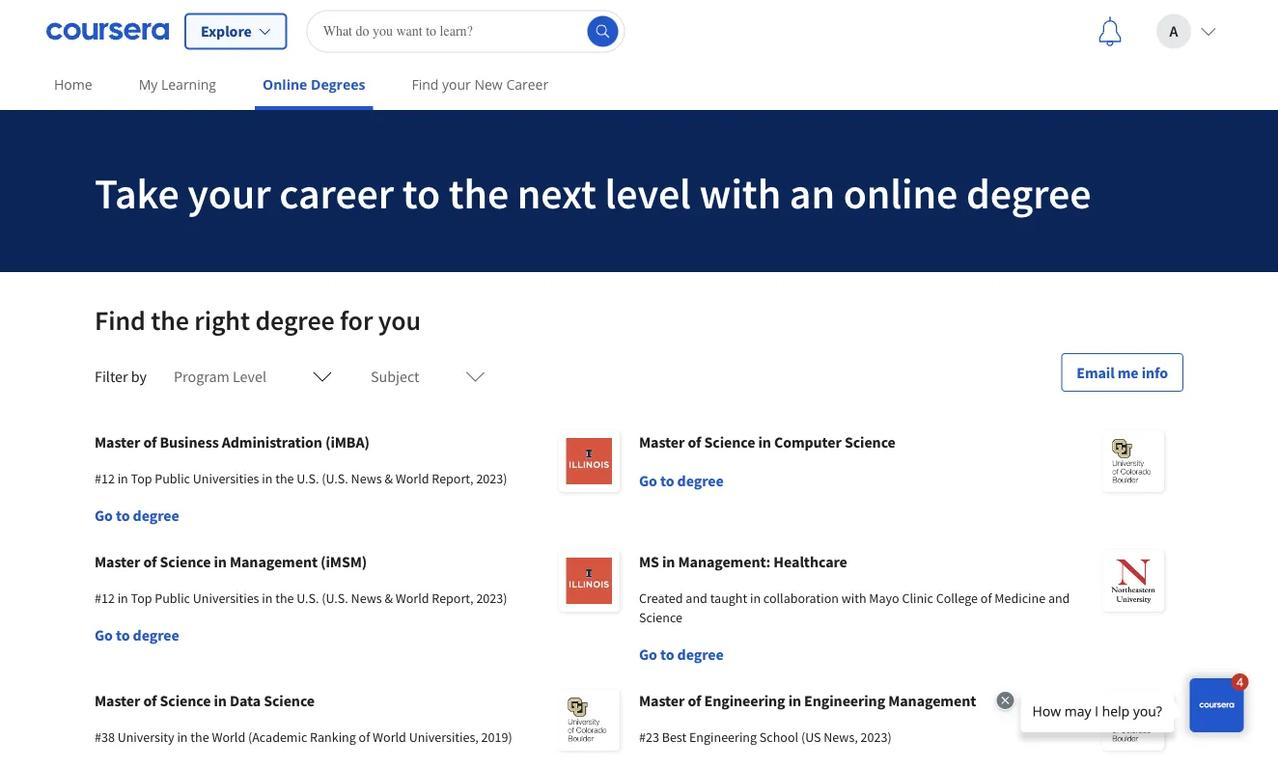 Task type: describe. For each thing, give the bounding box(es) containing it.
learning
[[161, 75, 216, 94]]

master for master of science in computer science
[[639, 433, 685, 452]]

2023) for master of science in management (imsm)
[[476, 590, 507, 607]]

of for master of science in data science
[[143, 691, 157, 711]]

find your new career
[[412, 75, 549, 94]]

online
[[263, 75, 307, 94]]

program
[[174, 367, 230, 386]]

online
[[844, 166, 958, 220]]

online degrees link
[[255, 63, 373, 110]]

What do you want to learn? text field
[[307, 10, 625, 53]]

go for master of science in management (imsm)
[[95, 626, 113, 645]]

2023) for master of business administration (imba)
[[476, 470, 507, 488]]

engineering up news,
[[805, 691, 886, 711]]

ms in management: healthcare
[[639, 552, 848, 572]]

management:
[[678, 552, 771, 572]]

subject button
[[359, 353, 497, 400]]

find for find the right degree for you
[[95, 304, 146, 338]]

a
[[1170, 22, 1179, 41]]

2019)
[[482, 729, 512, 746]]

email
[[1077, 363, 1115, 382]]

public for business
[[155, 470, 190, 488]]

(imba)
[[325, 433, 370, 452]]

university of colorado boulder image for master of engineering in engineering management
[[1103, 689, 1165, 751]]

university of colorado boulder image for master of science in data science
[[558, 689, 620, 751]]

master for master of science in management (imsm)
[[95, 552, 140, 572]]

#12 in top public universities in the u.s. (u.s. news & world report, 2023) for management
[[95, 590, 507, 607]]

filter by
[[95, 367, 147, 386]]

u.s. for (imba)
[[297, 470, 319, 488]]

find your new career link
[[404, 63, 556, 106]]

of inside created and taught in collaboration with mayo clinic college of medicine and science
[[981, 590, 992, 607]]

the left the right
[[151, 304, 189, 338]]

2 vertical spatial 2023)
[[861, 729, 892, 746]]

home link
[[46, 63, 100, 106]]

business
[[160, 433, 219, 452]]

with inside created and taught in collaboration with mayo clinic college of medicine and science
[[842, 590, 867, 607]]

& for master of science in management (imsm)
[[385, 590, 393, 607]]

of for master of business administration (imba)
[[143, 433, 157, 452]]

top for science
[[131, 590, 152, 607]]

master of science in computer science
[[639, 433, 896, 452]]

go to degree for ms in management: healthcare
[[639, 645, 724, 664]]

#38 university in the world (academic ranking of world universities, 2019)
[[95, 729, 512, 746]]

#12 for master of science in management (imsm)
[[95, 590, 115, 607]]

universities,
[[409, 729, 479, 746]]

engineering for in
[[705, 691, 786, 711]]

university of illinois at urbana-champaign image for master of science in management (imsm)
[[558, 550, 620, 612]]

created and taught in collaboration with mayo clinic college of medicine and science
[[639, 590, 1070, 627]]

career
[[279, 166, 394, 220]]

explore button
[[184, 13, 287, 50]]

university of colorado boulder image for master of science in computer science
[[1103, 431, 1165, 492]]

email me info
[[1077, 363, 1168, 382]]

(us
[[801, 729, 821, 746]]

collaboration
[[764, 590, 839, 607]]

for
[[340, 304, 373, 338]]

universities for administration
[[193, 470, 259, 488]]

program level
[[174, 367, 266, 386]]

to for ms in management: healthcare
[[661, 645, 675, 664]]

engineering for school
[[689, 729, 757, 746]]

by
[[131, 367, 147, 386]]

mayo
[[869, 590, 900, 607]]

data
[[230, 691, 261, 711]]

(academic
[[248, 729, 307, 746]]

master of business administration (imba)
[[95, 433, 370, 452]]

universities for in
[[193, 590, 259, 607]]

university
[[117, 729, 174, 746]]

clinic
[[902, 590, 934, 607]]

find for find your new career
[[412, 75, 439, 94]]

#38
[[95, 729, 115, 746]]

me
[[1118, 363, 1139, 382]]

my
[[139, 75, 158, 94]]

the down "administration" at the left bottom of page
[[275, 470, 294, 488]]

administration
[[222, 433, 322, 452]]

report, for master of business administration (imba)
[[432, 470, 474, 488]]

level
[[233, 367, 266, 386]]

home
[[54, 75, 92, 94]]

you
[[378, 304, 421, 338]]

1 vertical spatial management
[[889, 691, 977, 711]]

2 and from the left
[[1049, 590, 1070, 607]]



Task type: locate. For each thing, give the bounding box(es) containing it.
0 vertical spatial with
[[700, 166, 781, 220]]

2023)
[[476, 470, 507, 488], [476, 590, 507, 607], [861, 729, 892, 746]]

#12 in top public universities in the u.s. (u.s. news & world report, 2023)
[[95, 470, 507, 488], [95, 590, 507, 607]]

program level button
[[162, 353, 344, 400]]

0 vertical spatial find
[[412, 75, 439, 94]]

public
[[155, 470, 190, 488], [155, 590, 190, 607]]

0 horizontal spatial and
[[686, 590, 708, 607]]

1 vertical spatial your
[[188, 166, 271, 220]]

public for science
[[155, 590, 190, 607]]

news
[[351, 470, 382, 488], [351, 590, 382, 607]]

college
[[936, 590, 978, 607]]

0 vertical spatial public
[[155, 470, 190, 488]]

#12 for master of business administration (imba)
[[95, 470, 115, 488]]

1 horizontal spatial find
[[412, 75, 439, 94]]

career
[[506, 75, 549, 94]]

#23
[[639, 729, 659, 746]]

with
[[700, 166, 781, 220], [842, 590, 867, 607]]

0 vertical spatial u.s.
[[297, 470, 319, 488]]

1 #12 from the top
[[95, 470, 115, 488]]

0 vertical spatial #12 in top public universities in the u.s. (u.s. news & world report, 2023)
[[95, 470, 507, 488]]

2 top from the top
[[131, 590, 152, 607]]

1 vertical spatial find
[[95, 304, 146, 338]]

the down master of science in data science
[[191, 729, 209, 746]]

1 vertical spatial (u.s.
[[322, 590, 348, 607]]

with left mayo
[[842, 590, 867, 607]]

1 vertical spatial report,
[[432, 590, 474, 607]]

u.s. down master of science in management (imsm)
[[297, 590, 319, 607]]

to for master of business administration (imba)
[[116, 506, 130, 525]]

with left an
[[700, 166, 781, 220]]

0 vertical spatial top
[[131, 470, 152, 488]]

#12 in top public universities in the u.s. (u.s. news & world report, 2023) down the (imsm)
[[95, 590, 507, 607]]

2 news from the top
[[351, 590, 382, 607]]

find left new
[[412, 75, 439, 94]]

computer
[[774, 433, 842, 452]]

1 horizontal spatial and
[[1049, 590, 1070, 607]]

news down the (imsm)
[[351, 590, 382, 607]]

filter
[[95, 367, 128, 386]]

report, for master of science in management (imsm)
[[432, 590, 474, 607]]

2 & from the top
[[385, 590, 393, 607]]

my learning
[[139, 75, 216, 94]]

1 vertical spatial universities
[[193, 590, 259, 607]]

a button
[[1141, 0, 1232, 62]]

news down (imba)
[[351, 470, 382, 488]]

u.s.
[[297, 470, 319, 488], [297, 590, 319, 607]]

management
[[230, 552, 318, 572], [889, 691, 977, 711]]

university of colorado boulder image
[[1103, 431, 1165, 492], [558, 689, 620, 751], [1103, 689, 1165, 751]]

news,
[[824, 729, 858, 746]]

explore
[[201, 22, 252, 41]]

world
[[396, 470, 429, 488], [396, 590, 429, 607], [212, 729, 245, 746], [373, 729, 406, 746]]

#12 in top public universities in the u.s. (u.s. news & world report, 2023) for (imba)
[[95, 470, 507, 488]]

your for new
[[442, 75, 471, 94]]

degrees
[[311, 75, 365, 94]]

taught
[[710, 590, 748, 607]]

0 vertical spatial universities
[[193, 470, 259, 488]]

1 vertical spatial top
[[131, 590, 152, 607]]

1 horizontal spatial management
[[889, 691, 977, 711]]

0 vertical spatial your
[[442, 75, 471, 94]]

1 and from the left
[[686, 590, 708, 607]]

university of illinois at urbana-champaign image
[[558, 431, 620, 492], [558, 550, 620, 612]]

subject
[[371, 367, 420, 386]]

1 top from the top
[[131, 470, 152, 488]]

email me info button
[[1062, 353, 1184, 392]]

and left taught
[[686, 590, 708, 607]]

report,
[[432, 470, 474, 488], [432, 590, 474, 607]]

universities down master of business administration (imba)
[[193, 470, 259, 488]]

1 vertical spatial &
[[385, 590, 393, 607]]

1 public from the top
[[155, 470, 190, 488]]

1 universities from the top
[[193, 470, 259, 488]]

#12 in top public universities in the u.s. (u.s. news & world report, 2023) down "administration" at the left bottom of page
[[95, 470, 507, 488]]

master for master of engineering in engineering management
[[639, 691, 685, 711]]

0 vertical spatial 2023)
[[476, 470, 507, 488]]

2 report, from the top
[[432, 590, 474, 607]]

news for master of business administration (imba)
[[351, 470, 382, 488]]

coursera image
[[46, 16, 169, 47]]

go to degree up master of science in data science
[[95, 626, 179, 645]]

0 vertical spatial news
[[351, 470, 382, 488]]

take your career to the next level with an online degree
[[95, 166, 1092, 220]]

0 horizontal spatial find
[[95, 304, 146, 338]]

next
[[517, 166, 597, 220]]

2 #12 in top public universities in the u.s. (u.s. news & world report, 2023) from the top
[[95, 590, 507, 607]]

healthcare
[[774, 552, 848, 572]]

universities
[[193, 470, 259, 488], [193, 590, 259, 607]]

the
[[449, 166, 509, 220], [151, 304, 189, 338], [275, 470, 294, 488], [275, 590, 294, 607], [191, 729, 209, 746]]

right
[[194, 304, 250, 338]]

0 vertical spatial #12
[[95, 470, 115, 488]]

1 vertical spatial #12
[[95, 590, 115, 607]]

(u.s.
[[322, 470, 348, 488], [322, 590, 348, 607]]

engineering up #23 best engineering school (us news, 2023)
[[705, 691, 786, 711]]

go to degree down created
[[639, 645, 724, 664]]

news for master of science in management (imsm)
[[351, 590, 382, 607]]

an
[[790, 166, 835, 220]]

master for master of science in data science
[[95, 691, 140, 711]]

in
[[759, 433, 771, 452], [117, 470, 128, 488], [262, 470, 273, 488], [214, 552, 227, 572], [662, 552, 675, 572], [117, 590, 128, 607], [262, 590, 273, 607], [750, 590, 761, 607], [214, 691, 227, 711], [789, 691, 802, 711], [177, 729, 188, 746]]

find up filter by on the left of page
[[95, 304, 146, 338]]

to for master of science in management (imsm)
[[116, 626, 130, 645]]

master of engineering in engineering management
[[639, 691, 977, 711]]

go to degree for master of business administration (imba)
[[95, 506, 179, 525]]

of for master of engineering in engineering management
[[688, 691, 702, 711]]

online degrees
[[263, 75, 365, 94]]

go for ms in management: healthcare
[[639, 645, 658, 664]]

your for career
[[188, 166, 271, 220]]

0 vertical spatial university of illinois at urbana-champaign image
[[558, 431, 620, 492]]

ranking
[[310, 729, 356, 746]]

best
[[662, 729, 687, 746]]

go to degree for master of science in management (imsm)
[[95, 626, 179, 645]]

1 vertical spatial 2023)
[[476, 590, 507, 607]]

1 university of illinois at urbana-champaign image from the top
[[558, 431, 620, 492]]

1 report, from the top
[[432, 470, 474, 488]]

take
[[95, 166, 179, 220]]

to
[[403, 166, 440, 220], [661, 471, 675, 491], [116, 506, 130, 525], [116, 626, 130, 645], [661, 645, 675, 664]]

go for master of business administration (imba)
[[95, 506, 113, 525]]

u.s. down "administration" at the left bottom of page
[[297, 470, 319, 488]]

1 vertical spatial with
[[842, 590, 867, 607]]

created
[[639, 590, 683, 607]]

(u.s. down the (imsm)
[[322, 590, 348, 607]]

of
[[143, 433, 157, 452], [688, 433, 702, 452], [143, 552, 157, 572], [981, 590, 992, 607], [143, 691, 157, 711], [688, 691, 702, 711], [359, 729, 370, 746]]

1 #12 in top public universities in the u.s. (u.s. news & world report, 2023) from the top
[[95, 470, 507, 488]]

go to degree down business
[[95, 506, 179, 525]]

your left new
[[442, 75, 471, 94]]

1 horizontal spatial with
[[842, 590, 867, 607]]

level
[[605, 166, 691, 220]]

0 horizontal spatial your
[[188, 166, 271, 220]]

0 horizontal spatial management
[[230, 552, 318, 572]]

0 horizontal spatial with
[[700, 166, 781, 220]]

university of illinois at urbana-champaign image for master of business administration (imba)
[[558, 431, 620, 492]]

master
[[95, 433, 140, 452], [639, 433, 685, 452], [95, 552, 140, 572], [95, 691, 140, 711], [639, 691, 685, 711]]

master of science in data science
[[95, 691, 315, 711]]

northeastern university image
[[1103, 550, 1165, 612]]

None search field
[[307, 10, 625, 53]]

(u.s. for (imba)
[[322, 470, 348, 488]]

ms
[[639, 552, 659, 572]]

(imsm)
[[321, 552, 367, 572]]

in inside created and taught in collaboration with mayo clinic college of medicine and science
[[750, 590, 761, 607]]

the down master of science in management (imsm)
[[275, 590, 294, 607]]

1 vertical spatial #12 in top public universities in the u.s. (u.s. news & world report, 2023)
[[95, 590, 507, 607]]

universities down master of science in management (imsm)
[[193, 590, 259, 607]]

2 public from the top
[[155, 590, 190, 607]]

1 horizontal spatial your
[[442, 75, 471, 94]]

your right take
[[188, 166, 271, 220]]

public down master of science in management (imsm)
[[155, 590, 190, 607]]

1 vertical spatial university of illinois at urbana-champaign image
[[558, 550, 620, 612]]

#23 best engineering school (us news, 2023)
[[639, 729, 892, 746]]

0 vertical spatial &
[[385, 470, 393, 488]]

1 news from the top
[[351, 470, 382, 488]]

of for master of science in management (imsm)
[[143, 552, 157, 572]]

find
[[412, 75, 439, 94], [95, 304, 146, 338]]

2 universities from the top
[[193, 590, 259, 607]]

#12
[[95, 470, 115, 488], [95, 590, 115, 607]]

school
[[760, 729, 799, 746]]

new
[[475, 75, 503, 94]]

(u.s. down (imba)
[[322, 470, 348, 488]]

top
[[131, 470, 152, 488], [131, 590, 152, 607]]

0 vertical spatial report,
[[432, 470, 474, 488]]

engineering right best
[[689, 729, 757, 746]]

find the right degree for you
[[95, 304, 421, 338]]

my learning link
[[131, 63, 224, 106]]

the left next
[[449, 166, 509, 220]]

of for master of science in computer science
[[688, 433, 702, 452]]

2 u.s. from the top
[[297, 590, 319, 607]]

science
[[705, 433, 756, 452], [845, 433, 896, 452], [160, 552, 211, 572], [639, 609, 683, 627], [160, 691, 211, 711], [264, 691, 315, 711]]

top for business
[[131, 470, 152, 488]]

u.s. for management
[[297, 590, 319, 607]]

public down business
[[155, 470, 190, 488]]

1 vertical spatial u.s.
[[297, 590, 319, 607]]

& for master of business administration (imba)
[[385, 470, 393, 488]]

1 vertical spatial news
[[351, 590, 382, 607]]

go to degree up ms
[[639, 471, 724, 491]]

2 (u.s. from the top
[[322, 590, 348, 607]]

0 vertical spatial management
[[230, 552, 318, 572]]

master of science in management (imsm)
[[95, 552, 367, 572]]

info
[[1142, 363, 1168, 382]]

2 #12 from the top
[[95, 590, 115, 607]]

and right medicine
[[1049, 590, 1070, 607]]

your
[[442, 75, 471, 94], [188, 166, 271, 220]]

go to degree
[[639, 471, 724, 491], [95, 506, 179, 525], [95, 626, 179, 645], [639, 645, 724, 664]]

1 u.s. from the top
[[297, 470, 319, 488]]

(u.s. for management
[[322, 590, 348, 607]]

1 vertical spatial public
[[155, 590, 190, 607]]

engineering
[[705, 691, 786, 711], [805, 691, 886, 711], [689, 729, 757, 746]]

1 & from the top
[[385, 470, 393, 488]]

2 university of illinois at urbana-champaign image from the top
[[558, 550, 620, 612]]

1 (u.s. from the top
[[322, 470, 348, 488]]

medicine
[[995, 590, 1046, 607]]

0 vertical spatial (u.s.
[[322, 470, 348, 488]]

science inside created and taught in collaboration with mayo clinic college of medicine and science
[[639, 609, 683, 627]]

and
[[686, 590, 708, 607], [1049, 590, 1070, 607]]

master for master of business administration (imba)
[[95, 433, 140, 452]]

&
[[385, 470, 393, 488], [385, 590, 393, 607]]



Task type: vqa. For each thing, say whether or not it's contained in the screenshot.
Top related to Science
yes



